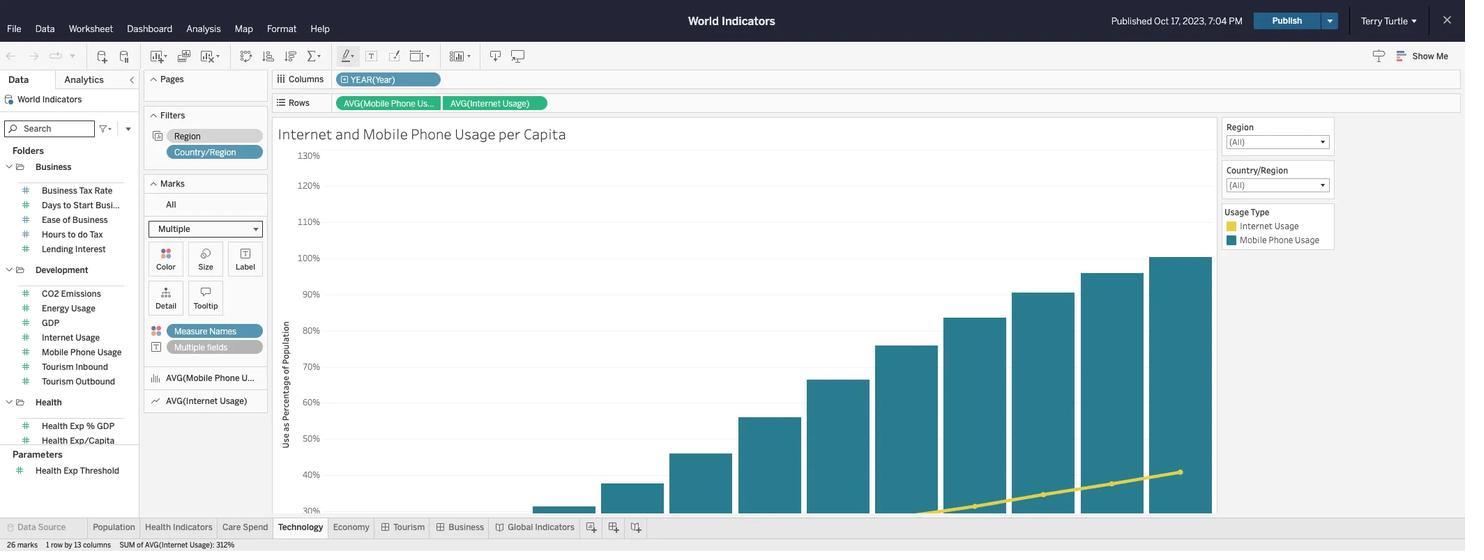 Task type: describe. For each thing, give the bounding box(es) containing it.
marks
[[160, 179, 185, 189]]

tourism inbound
[[42, 363, 108, 372]]

care spend
[[222, 523, 268, 533]]

color
[[156, 263, 176, 272]]

show/hide cards image
[[449, 49, 471, 63]]

capita
[[524, 124, 566, 144]]

0 horizontal spatial internet
[[42, 333, 74, 343]]

do
[[78, 230, 88, 240]]

show
[[1412, 52, 1434, 61]]

business tax rate
[[42, 186, 113, 196]]

rows
[[289, 98, 310, 108]]

global indicators
[[508, 523, 575, 533]]

business up days at the left
[[42, 186, 77, 196]]

by
[[65, 542, 72, 550]]

mobile inside option
[[1240, 234, 1267, 245]]

fit image
[[409, 49, 432, 63]]

0 horizontal spatial world indicators
[[17, 95, 82, 105]]

phone inside option
[[1269, 234, 1293, 245]]

publish
[[1272, 16, 1302, 26]]

size
[[198, 263, 213, 272]]

columns
[[83, 542, 111, 550]]

26 marks
[[7, 542, 38, 550]]

co2 emissions
[[42, 289, 101, 299]]

economy
[[333, 523, 369, 533]]

published oct 17, 2023, 7:04 pm
[[1111, 16, 1243, 26]]

1 vertical spatial data
[[8, 75, 29, 85]]

sorted descending by average of mobile phone usage within year year image
[[284, 49, 298, 63]]

per
[[498, 124, 521, 144]]

folders
[[13, 146, 44, 156]]

internet inside the internet usage option
[[1240, 220, 1273, 232]]

turtle
[[1384, 16, 1408, 26]]

0 vertical spatial avg(internet
[[450, 99, 501, 109]]

exp for %
[[70, 422, 84, 432]]

0 vertical spatial avg(internet usage)
[[450, 99, 530, 109]]

business down the folders
[[36, 162, 71, 172]]

oct
[[1154, 16, 1169, 26]]

applies to selected worksheets with same data source image
[[152, 130, 163, 142]]

days
[[42, 201, 61, 211]]

usage inside option
[[1295, 234, 1319, 245]]

Search text field
[[4, 121, 95, 137]]

0 horizontal spatial avg(mobile phone usage)
[[166, 374, 269, 384]]

publish button
[[1254, 13, 1321, 29]]

ease of business
[[42, 215, 108, 225]]

tourism outbound
[[42, 377, 115, 387]]

dashboard
[[127, 24, 172, 34]]

detail
[[155, 302, 176, 311]]

health for health indicators
[[145, 523, 171, 533]]

parameters
[[13, 450, 63, 460]]

1 row by 13 columns
[[46, 542, 111, 550]]

start
[[73, 201, 93, 211]]

care
[[222, 523, 241, 533]]

usage inside option
[[1274, 220, 1299, 232]]

marks
[[17, 542, 38, 550]]

business down the days to start business at top left
[[72, 215, 108, 225]]

measure names
[[174, 327, 236, 337]]

file
[[7, 24, 21, 34]]

development
[[36, 266, 88, 275]]

exp for threshold
[[64, 467, 78, 476]]

1 horizontal spatial mobile
[[363, 124, 408, 144]]

1 vertical spatial avg(internet
[[166, 397, 218, 407]]

7:04
[[1208, 16, 1227, 26]]

2 vertical spatial avg(internet
[[145, 542, 188, 550]]

0 horizontal spatial country/region
[[174, 148, 236, 158]]

17,
[[1171, 16, 1181, 26]]

swap rows and columns image
[[239, 49, 253, 63]]

lending
[[42, 245, 73, 255]]

co2
[[42, 289, 59, 299]]

1 horizontal spatial internet
[[278, 124, 332, 144]]

health indicators
[[145, 523, 213, 533]]

hours to do tax
[[42, 230, 103, 240]]

13
[[74, 542, 81, 550]]

duplicate image
[[177, 49, 191, 63]]

pm
[[1229, 16, 1243, 26]]

rate
[[94, 186, 113, 196]]

type
[[1251, 206, 1269, 218]]

hours
[[42, 230, 66, 240]]

terry
[[1361, 16, 1382, 26]]

internet and mobile phone usage per capita
[[278, 124, 566, 144]]

open and edit this workbook in tableau desktop image
[[511, 49, 525, 63]]

mobile phone usage inside option
[[1240, 234, 1319, 245]]

map
[[235, 24, 253, 34]]

1 horizontal spatial avg(mobile
[[344, 99, 389, 109]]

0 vertical spatial world indicators
[[688, 14, 775, 28]]

analysis
[[186, 24, 221, 34]]

health for health
[[36, 398, 62, 408]]

redo image
[[26, 49, 40, 63]]

1 vertical spatial tax
[[90, 230, 103, 240]]

health exp/capita
[[42, 437, 114, 446]]

source
[[38, 523, 66, 533]]

spend
[[243, 523, 268, 533]]

help
[[311, 24, 330, 34]]

0 horizontal spatial region
[[174, 132, 201, 142]]

fields
[[207, 343, 228, 353]]

show mark labels image
[[365, 49, 379, 63]]

format
[[267, 24, 297, 34]]

year(year)
[[351, 75, 395, 85]]

days to start business
[[42, 201, 131, 211]]

pages
[[160, 75, 184, 84]]

row
[[51, 542, 63, 550]]

1 horizontal spatial gdp
[[97, 422, 115, 432]]

emissions
[[61, 289, 101, 299]]

1 horizontal spatial region
[[1227, 121, 1254, 132]]

energy usage
[[42, 304, 95, 314]]



Task type: vqa. For each thing, say whether or not it's contained in the screenshot.
"Help"
yes



Task type: locate. For each thing, give the bounding box(es) containing it.
1 vertical spatial mobile
[[1240, 234, 1267, 245]]

download image
[[489, 49, 503, 63]]

1 vertical spatial avg(mobile phone usage)
[[166, 374, 269, 384]]

0 vertical spatial tax
[[79, 186, 92, 196]]

marks. press enter to open the view data window.. use arrow keys to navigate data visualization elements. image
[[324, 150, 1215, 552]]

collapse image
[[128, 76, 136, 84]]

1 vertical spatial avg(internet usage)
[[166, 397, 247, 407]]

label
[[236, 263, 255, 272]]

mobile phone usage option
[[1224, 234, 1332, 248]]

%
[[86, 422, 95, 432]]

0 horizontal spatial avg(mobile
[[166, 374, 213, 384]]

tourism up tourism outbound
[[42, 363, 74, 372]]

energy
[[42, 304, 69, 314]]

0 vertical spatial gdp
[[42, 319, 60, 328]]

0 horizontal spatial mobile
[[42, 348, 68, 358]]

measure
[[174, 327, 207, 337]]

health up parameters
[[42, 437, 68, 446]]

1 vertical spatial tourism
[[42, 377, 74, 387]]

2 horizontal spatial mobile
[[1240, 234, 1267, 245]]

1 vertical spatial country/region
[[1227, 165, 1288, 176]]

1 horizontal spatial country/region
[[1227, 165, 1288, 176]]

1 vertical spatial mobile phone usage
[[42, 348, 122, 358]]

health for health exp/capita
[[42, 437, 68, 446]]

0 horizontal spatial world
[[17, 95, 40, 105]]

mobile up tourism inbound
[[42, 348, 68, 358]]

threshold
[[80, 467, 119, 476]]

technology
[[278, 523, 323, 533]]

internet usage down type
[[1240, 220, 1299, 232]]

exp
[[70, 422, 84, 432], [64, 467, 78, 476]]

0 vertical spatial avg(mobile
[[344, 99, 389, 109]]

me
[[1436, 52, 1448, 61]]

tooltip
[[193, 302, 218, 311]]

avg(mobile down year(year)
[[344, 99, 389, 109]]

usage):
[[190, 542, 214, 550]]

health for health exp threshold
[[36, 467, 62, 476]]

business down rate
[[95, 201, 131, 211]]

mobile phone usage
[[1240, 234, 1319, 245], [42, 348, 122, 358]]

health down parameters
[[36, 467, 62, 476]]

exp left % at the bottom of page
[[70, 422, 84, 432]]

2 vertical spatial tourism
[[393, 523, 425, 533]]

health up the sum of avg(internet usage): 312%
[[145, 523, 171, 533]]

lending interest
[[42, 245, 106, 255]]

data source
[[17, 523, 66, 533]]

avg(mobile
[[344, 99, 389, 109], [166, 374, 213, 384]]

0 vertical spatial of
[[63, 215, 70, 225]]

1 vertical spatial avg(mobile
[[166, 374, 213, 384]]

0 vertical spatial country/region
[[174, 148, 236, 158]]

avg(internet usage) down the multiple fields
[[166, 397, 247, 407]]

replay animation image up analytics
[[68, 51, 77, 60]]

1 horizontal spatial of
[[137, 542, 143, 550]]

data guide image
[[1372, 49, 1386, 63]]

internet down energy
[[42, 333, 74, 343]]

0 vertical spatial internet usage
[[1240, 220, 1299, 232]]

show me button
[[1390, 45, 1461, 67]]

tax right do
[[90, 230, 103, 240]]

outbound
[[76, 377, 115, 387]]

avg(mobile phone usage) down fields
[[166, 374, 269, 384]]

undo image
[[4, 49, 18, 63]]

data
[[35, 24, 55, 34], [8, 75, 29, 85], [17, 523, 36, 533]]

internet down rows
[[278, 124, 332, 144]]

format workbook image
[[387, 49, 401, 63]]

0 horizontal spatial avg(internet usage)
[[166, 397, 247, 407]]

terry turtle
[[1361, 16, 1408, 26]]

0 vertical spatial data
[[35, 24, 55, 34]]

multiple fields
[[174, 343, 228, 353]]

names
[[209, 327, 236, 337]]

sum of avg(internet usage): 312%
[[119, 542, 235, 550]]

region
[[1227, 121, 1254, 132], [174, 132, 201, 142]]

internet down type
[[1240, 220, 1273, 232]]

clear sheet image
[[199, 49, 222, 63]]

0 vertical spatial tourism
[[42, 363, 74, 372]]

1
[[46, 542, 49, 550]]

tourism right economy at the bottom of page
[[393, 523, 425, 533]]

gdp
[[42, 319, 60, 328], [97, 422, 115, 432]]

of right sum
[[137, 542, 143, 550]]

health down tourism outbound
[[36, 398, 62, 408]]

tourism for tourism outbound
[[42, 377, 74, 387]]

1 horizontal spatial avg(mobile phone usage)
[[344, 99, 444, 109]]

indicators
[[722, 14, 775, 28], [42, 95, 82, 105], [173, 523, 213, 533], [535, 523, 575, 533]]

avg(internet down the health indicators
[[145, 542, 188, 550]]

2 vertical spatial data
[[17, 523, 36, 533]]

2 vertical spatial mobile
[[42, 348, 68, 358]]

pause auto updates image
[[118, 49, 132, 63]]

to left do
[[68, 230, 76, 240]]

gdp down energy
[[42, 319, 60, 328]]

2023,
[[1183, 16, 1206, 26]]

filters
[[160, 111, 185, 121]]

0 horizontal spatial of
[[63, 215, 70, 225]]

exp/capita
[[70, 437, 114, 446]]

new data source image
[[96, 49, 109, 63]]

interest
[[75, 245, 106, 255]]

avg(mobile phone usage) down year(year)
[[344, 99, 444, 109]]

0 vertical spatial exp
[[70, 422, 84, 432]]

global
[[508, 523, 533, 533]]

avg(mobile down multiple
[[166, 374, 213, 384]]

ease
[[42, 215, 61, 225]]

1 horizontal spatial world indicators
[[688, 14, 775, 28]]

replay animation image right redo "icon"
[[49, 49, 63, 63]]

avg(internet usage) up per
[[450, 99, 530, 109]]

exp left threshold
[[64, 467, 78, 476]]

of for business
[[63, 215, 70, 225]]

usage type
[[1224, 206, 1269, 218]]

0 vertical spatial internet
[[278, 124, 332, 144]]

avg(internet
[[450, 99, 501, 109], [166, 397, 218, 407], [145, 542, 188, 550]]

of right ease
[[63, 215, 70, 225]]

analytics
[[64, 75, 104, 85]]

1 vertical spatial world indicators
[[17, 95, 82, 105]]

0 vertical spatial avg(mobile phone usage)
[[344, 99, 444, 109]]

internet usage down energy usage
[[42, 333, 100, 343]]

inbound
[[76, 363, 108, 372]]

usage
[[455, 124, 495, 144], [1224, 206, 1249, 218], [1274, 220, 1299, 232], [1295, 234, 1319, 245], [71, 304, 95, 314], [76, 333, 100, 343], [97, 348, 122, 358]]

business
[[36, 162, 71, 172], [42, 186, 77, 196], [95, 201, 131, 211], [72, 215, 108, 225], [449, 523, 484, 533]]

tax up the days to start business at top left
[[79, 186, 92, 196]]

0 vertical spatial mobile phone usage
[[1240, 234, 1319, 245]]

tourism down tourism inbound
[[42, 377, 74, 387]]

business left global
[[449, 523, 484, 533]]

1 horizontal spatial replay animation image
[[68, 51, 77, 60]]

1 horizontal spatial internet usage
[[1240, 220, 1299, 232]]

1 vertical spatial of
[[137, 542, 143, 550]]

mobile
[[363, 124, 408, 144], [1240, 234, 1267, 245], [42, 348, 68, 358]]

of for avg(internet
[[137, 542, 143, 550]]

1 vertical spatial internet usage
[[42, 333, 100, 343]]

internet usage option
[[1224, 220, 1332, 234]]

all
[[166, 200, 176, 210]]

0 horizontal spatial gdp
[[42, 319, 60, 328]]

published
[[1111, 16, 1152, 26]]

0 horizontal spatial mobile phone usage
[[42, 348, 122, 358]]

world
[[688, 14, 719, 28], [17, 95, 40, 105]]

health
[[36, 398, 62, 408], [42, 422, 68, 432], [42, 437, 68, 446], [36, 467, 62, 476], [145, 523, 171, 533]]

worksheet
[[69, 24, 113, 34]]

1 horizontal spatial world
[[688, 14, 719, 28]]

world indicators
[[688, 14, 775, 28], [17, 95, 82, 105]]

show me
[[1412, 52, 1448, 61]]

1 vertical spatial world
[[17, 95, 40, 105]]

internet usage inside option
[[1240, 220, 1299, 232]]

to for hours
[[68, 230, 76, 240]]

data up redo "icon"
[[35, 24, 55, 34]]

tourism
[[42, 363, 74, 372], [42, 377, 74, 387], [393, 523, 425, 533]]

avg(internet up per
[[450, 99, 501, 109]]

columns
[[289, 75, 324, 84]]

gdp right % at the bottom of page
[[97, 422, 115, 432]]

mobile down the internet usage option
[[1240, 234, 1267, 245]]

to
[[63, 201, 71, 211], [68, 230, 76, 240]]

multiple
[[174, 343, 205, 353]]

avg(mobile phone usage)
[[344, 99, 444, 109], [166, 374, 269, 384]]

1 horizontal spatial avg(internet usage)
[[450, 99, 530, 109]]

health for health exp % gdp
[[42, 422, 68, 432]]

health exp threshold
[[36, 467, 119, 476]]

replay animation image
[[49, 49, 63, 63], [68, 51, 77, 60]]

0 horizontal spatial internet usage
[[42, 333, 100, 343]]

avg(internet down multiple
[[166, 397, 218, 407]]

mobile phone usage down the internet usage option
[[1240, 234, 1319, 245]]

0 vertical spatial to
[[63, 201, 71, 211]]

0 horizontal spatial replay animation image
[[49, 49, 63, 63]]

new worksheet image
[[149, 49, 169, 63]]

1 vertical spatial to
[[68, 230, 76, 240]]

tax
[[79, 186, 92, 196], [90, 230, 103, 240]]

and
[[335, 124, 360, 144]]

1 horizontal spatial mobile phone usage
[[1240, 234, 1319, 245]]

country/region up marks
[[174, 148, 236, 158]]

health up health exp/capita
[[42, 422, 68, 432]]

highlight image
[[340, 49, 356, 63]]

1 vertical spatial exp
[[64, 467, 78, 476]]

1 vertical spatial internet
[[1240, 220, 1273, 232]]

2 horizontal spatial internet
[[1240, 220, 1273, 232]]

2 vertical spatial internet
[[42, 333, 74, 343]]

mobile phone usage up tourism inbound
[[42, 348, 122, 358]]

mobile right and
[[363, 124, 408, 144]]

totals image
[[306, 49, 323, 63]]

to for days
[[63, 201, 71, 211]]

tourism for tourism inbound
[[42, 363, 74, 372]]

0 vertical spatial world
[[688, 14, 719, 28]]

country/region up type
[[1227, 165, 1288, 176]]

to right days at the left
[[63, 201, 71, 211]]

data down "undo" icon
[[8, 75, 29, 85]]

data up marks
[[17, 523, 36, 533]]

phone
[[391, 99, 416, 109], [411, 124, 452, 144], [1269, 234, 1293, 245], [70, 348, 95, 358], [215, 374, 240, 384]]

sorted ascending by average of mobile phone usage within year year image
[[261, 49, 275, 63]]

26
[[7, 542, 16, 550]]

internet usage
[[1240, 220, 1299, 232], [42, 333, 100, 343]]

1 vertical spatial gdp
[[97, 422, 115, 432]]

sum
[[119, 542, 135, 550]]

0 vertical spatial mobile
[[363, 124, 408, 144]]

health exp % gdp
[[42, 422, 115, 432]]

312%
[[216, 542, 235, 550]]

avg(internet usage)
[[450, 99, 530, 109], [166, 397, 247, 407]]



